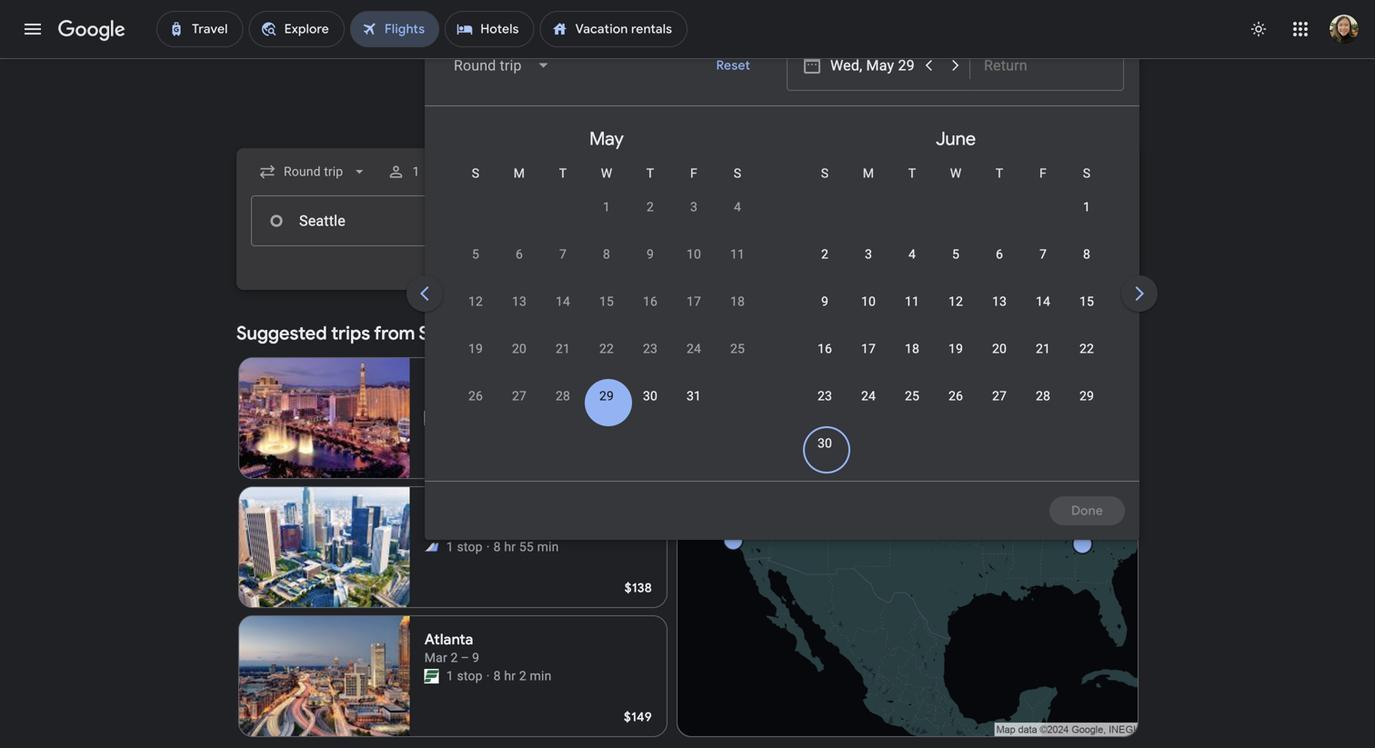 Task type: describe. For each thing, give the bounding box(es) containing it.
previous image
[[403, 272, 447, 316]]

0 horizontal spatial 11 button
[[716, 246, 760, 289]]

tue, jun 18 element
[[905, 340, 920, 359]]

31 button
[[672, 388, 716, 431]]

1 8 button from the left
[[585, 246, 629, 289]]

10 for mon, jun 10 element
[[862, 294, 876, 309]]

19 for wed, jun 19 element
[[949, 342, 964, 357]]

thu, jun 13 element
[[993, 293, 1007, 311]]

sat, may 4 element
[[734, 198, 742, 217]]

28 for tue, may 28 element
[[556, 389, 571, 404]]

row containing 1
[[585, 183, 760, 242]]

2 1 button from the left
[[1066, 198, 1109, 242]]

from
[[374, 322, 415, 345]]

sun, may 5 element
[[472, 246, 480, 264]]

13 button inside may row group
[[498, 293, 541, 337]]

sun, jun 9 element
[[822, 293, 829, 311]]

0 vertical spatial 2 button
[[629, 198, 672, 242]]

0 vertical spatial 25 button
[[716, 340, 760, 384]]

10 for fri, may 10 element
[[687, 247, 702, 262]]

16 for thu, may 16 element
[[643, 294, 658, 309]]

17 for fri, may 17 element
[[687, 294, 702, 309]]

0 vertical spatial 10 button
[[672, 246, 716, 289]]

20 for thu, jun 20 'element'
[[993, 342, 1007, 357]]

8 hr 55 min
[[494, 540, 559, 555]]

12 for wed, jun 12 element
[[949, 294, 964, 309]]

fri, jun 7 element
[[1040, 246, 1047, 264]]

26 button inside june row group
[[934, 388, 978, 431]]

Return text field
[[985, 41, 1110, 90]]

1 horizontal spatial 3 button
[[847, 246, 891, 289]]

18 for 'sat, may 18' element at the right of page
[[731, 294, 745, 309]]

w for may
[[601, 166, 613, 181]]

0 horizontal spatial 17 button
[[672, 293, 716, 337]]

sat, jun 1 element
[[1084, 198, 1091, 217]]

sat, jun 8 element
[[1084, 246, 1091, 264]]

0 horizontal spatial 3 button
[[672, 198, 716, 242]]

wed, jun 26 element
[[949, 388, 964, 406]]

las
[[425, 373, 448, 391]]

1 horizontal spatial 17 button
[[847, 340, 891, 384]]

mon, jun 3 element
[[865, 246, 873, 264]]

sat, may 11 element
[[731, 246, 745, 264]]

27 for mon, may 27 element
[[512, 389, 527, 404]]

8 hr 2 min
[[494, 669, 552, 684]]

2 8 button from the left
[[1066, 246, 1109, 289]]

explore for explore destinations
[[995, 326, 1040, 342]]

$149
[[624, 710, 652, 726]]

feb 22 – 28
[[425, 522, 493, 537]]

2 5 button from the left
[[934, 246, 978, 289]]

row containing 12
[[454, 285, 760, 337]]

fri, may 24 element
[[687, 340, 702, 359]]

sat, jun 29 element
[[1080, 388, 1095, 406]]

wed, may 1 element
[[603, 198, 611, 217]]

sat, may 18 element
[[731, 293, 745, 311]]

$138
[[625, 581, 652, 597]]

22 for "sat, jun 22" element
[[1080, 342, 1095, 357]]

frontier image
[[425, 670, 439, 684]]

sat, jun 15 element
[[1080, 293, 1095, 311]]

138 US dollars text field
[[625, 581, 652, 597]]

22 for wed, may 22 element
[[600, 342, 614, 357]]

explore button
[[638, 270, 738, 307]]

stop for $149
[[457, 669, 483, 684]]

1 horizontal spatial 9 button
[[803, 293, 847, 337]]

may row group
[[432, 114, 782, 474]]

2 19 button from the left
[[934, 340, 978, 384]]

26 for sun, may 26 element at bottom left
[[469, 389, 483, 404]]

25 for sat, may 25 element
[[731, 342, 745, 357]]

8 for wed, may 8 element
[[603, 247, 611, 262]]

2 15 button from the left
[[1066, 293, 1109, 337]]

6 for mon, may 6 "element"
[[516, 247, 523, 262]]

21 for tue, may 21 element
[[556, 342, 571, 357]]

1 stop for $149
[[447, 669, 483, 684]]

tue, jun 4 element
[[909, 246, 916, 264]]

16 for sun, jun 16 element
[[818, 342, 833, 357]]

Return text field
[[984, 197, 1109, 246]]

may
[[590, 127, 624, 151]]

26 for wed, jun 26 element
[[949, 389, 964, 404]]

2 for thu, may 2 element
[[647, 200, 654, 215]]

7 for fri, jun 7 element
[[1040, 247, 1047, 262]]

tue, jun 11 element
[[905, 293, 920, 311]]

1 vertical spatial 4 button
[[891, 246, 934, 289]]

9 for "thu, may 9" element at the left top of page
[[647, 247, 654, 262]]

mon, jun 24 element
[[862, 388, 876, 406]]

explore destinations button
[[973, 319, 1139, 348]]

thu, jun 20 element
[[993, 340, 1007, 359]]

1 horizontal spatial 23 button
[[803, 388, 847, 431]]

2 14 button from the left
[[1022, 293, 1066, 337]]

Departure text field
[[831, 41, 914, 90]]

22 – 28
[[449, 522, 493, 537]]

wed, may 15 element
[[600, 293, 614, 311]]

2 7 button from the left
[[1022, 246, 1066, 289]]

7 for tue, may 7 element
[[560, 247, 567, 262]]

sun, jun 30 element
[[818, 435, 833, 453]]

1 horizontal spatial 18 button
[[891, 340, 934, 384]]

2 s from the left
[[734, 166, 742, 181]]

11 for sat, may 11 element
[[731, 247, 745, 262]]

sun, jun 16 element
[[818, 340, 833, 359]]

min for $138
[[537, 540, 559, 555]]

seattle
[[419, 322, 477, 345]]

explore for explore
[[678, 280, 723, 297]]

1 20 button from the left
[[498, 340, 541, 384]]

4 for tue, jun 4 element at the right of page
[[909, 247, 916, 262]]

2 6 button from the left
[[978, 246, 1022, 289]]

25 for tue, jun 25 element at the right
[[905, 389, 920, 404]]

vegas
[[451, 373, 492, 391]]

17 for mon, jun 17 "element"
[[862, 342, 876, 357]]

mon, jun 17 element
[[862, 340, 876, 359]]

row containing 9
[[803, 285, 1109, 337]]

2 – 9
[[451, 651, 480, 666]]

8 for sat, jun 8 element
[[1084, 247, 1091, 262]]

1 vertical spatial 10 button
[[847, 293, 891, 337]]

0 horizontal spatial 4 button
[[716, 198, 760, 242]]

29 for wed, may 29, departure date. "element"
[[600, 389, 614, 404]]

reset
[[717, 57, 751, 74]]

explore destinations
[[995, 326, 1117, 342]]

1 19 button from the left
[[454, 340, 498, 384]]

4 t from the left
[[996, 166, 1004, 181]]

4 for sat, may 4 element
[[734, 200, 742, 215]]

tue, may 7 element
[[560, 246, 567, 264]]

24 for mon, jun 24 element at the right
[[862, 389, 876, 404]]

0 horizontal spatial 18 button
[[716, 293, 760, 337]]

2 21 button from the left
[[1022, 340, 1066, 384]]

mon, jun 10 element
[[862, 293, 876, 311]]

0 horizontal spatial 16 button
[[629, 293, 672, 337]]

22 button inside june row group
[[1066, 340, 1109, 384]]

2 27 button from the left
[[978, 388, 1022, 431]]

mon, may 13 element
[[512, 293, 527, 311]]

3 for "fri, may 3" element
[[691, 200, 698, 215]]

1 horizontal spatial 16 button
[[803, 340, 847, 384]]

atlanta
[[425, 631, 474, 650]]

20 for mon, may 20 element at the left of the page
[[512, 342, 527, 357]]



Task type: vqa. For each thing, say whether or not it's contained in the screenshot.
W corresponding to May
yes



Task type: locate. For each thing, give the bounding box(es) containing it.
17 button up the fri, may 24 element
[[672, 293, 716, 337]]

f up return text field
[[1040, 166, 1047, 181]]

9 left mon, jun 10 element
[[822, 294, 829, 309]]

0 horizontal spatial 6 button
[[498, 246, 541, 289]]

0 horizontal spatial 5 button
[[454, 246, 498, 289]]

15 button
[[585, 293, 629, 337], [1066, 293, 1109, 337]]

2 button
[[629, 198, 672, 242], [803, 246, 847, 289]]

1 19 from the left
[[469, 342, 483, 357]]

0 vertical spatial explore
[[678, 280, 723, 297]]

feb down the las
[[425, 393, 446, 408]]

change appearance image
[[1237, 7, 1281, 51]]

1 horizontal spatial 22 button
[[1066, 340, 1109, 384]]

2 feb from the top
[[425, 522, 446, 537]]

2 19 from the left
[[949, 342, 964, 357]]

1 – 7
[[449, 393, 478, 408]]

16 left mon, jun 17 "element"
[[818, 342, 833, 357]]

 image
[[487, 668, 490, 686]]

1 horizontal spatial 7 button
[[1022, 246, 1066, 289]]

28
[[556, 389, 571, 404], [1036, 389, 1051, 404]]

3 inside june row group
[[865, 247, 873, 262]]

15 right tue, may 14 element
[[600, 294, 614, 309]]

22 inside june row group
[[1080, 342, 1095, 357]]

1 horizontal spatial 3
[[865, 247, 873, 262]]

13 inside june row group
[[993, 294, 1007, 309]]

4 left wed, jun 5 element
[[909, 247, 916, 262]]

10
[[687, 247, 702, 262], [862, 294, 876, 309]]

14 inside may row group
[[556, 294, 571, 309]]

row down tue, may 21 element
[[454, 379, 716, 431]]

18 inside june row group
[[905, 342, 920, 357]]

1 12 from the left
[[469, 294, 483, 309]]

row containing 16
[[803, 332, 1109, 384]]

8 for 8 hr 55 min
[[494, 540, 501, 555]]

m for june
[[863, 166, 875, 181]]

18 button up tue, jun 25 element at the right
[[891, 340, 934, 384]]

1 horizontal spatial 20 button
[[978, 340, 1022, 384]]

1 vertical spatial 10
[[862, 294, 876, 309]]

0 vertical spatial hr
[[504, 540, 516, 555]]

16 button up sun, jun 23 element on the right
[[803, 340, 847, 384]]

row up wed, may 29, departure date. "element"
[[454, 332, 760, 384]]

f for june
[[1040, 166, 1047, 181]]

11 button
[[716, 246, 760, 289], [891, 293, 934, 337]]

26 inside june row group
[[949, 389, 964, 404]]

trips
[[331, 322, 370, 345]]

row containing 2
[[803, 237, 1109, 289]]

w inside june row group
[[951, 166, 962, 181]]

10 right sun, jun 9 element
[[862, 294, 876, 309]]

0 vertical spatial 24
[[687, 342, 702, 357]]

8 inside may row group
[[603, 247, 611, 262]]

2 f from the left
[[1040, 166, 1047, 181]]

thu, may 2 element
[[647, 198, 654, 217]]

1 21 from the left
[[556, 342, 571, 357]]

None text field
[[251, 196, 508, 247]]

1 6 from the left
[[516, 247, 523, 262]]

30 inside june row group
[[818, 436, 833, 451]]

2 29 button from the left
[[1066, 388, 1109, 431]]

thu, jun 27 element
[[993, 388, 1007, 406]]

s up sun, jun 2 element
[[821, 166, 829, 181]]

19 button up sun, may 26 element at bottom left
[[454, 340, 498, 384]]

1 horizontal spatial 9
[[822, 294, 829, 309]]

1 22 button from the left
[[585, 340, 629, 384]]

0 horizontal spatial 10
[[687, 247, 702, 262]]

1 horizontal spatial 10
[[862, 294, 876, 309]]

7 right mon, may 6 "element"
[[560, 247, 567, 262]]

0 horizontal spatial 23
[[643, 342, 658, 357]]

24 button right sun, jun 23 element on the right
[[847, 388, 891, 431]]

1 13 from the left
[[512, 294, 527, 309]]

6 left tue, may 7 element
[[516, 247, 523, 262]]

23 right wed, may 22 element
[[643, 342, 658, 357]]

26 left thu, jun 27 element
[[949, 389, 964, 404]]

1 14 from the left
[[556, 294, 571, 309]]

1 5 from the left
[[472, 247, 480, 262]]

row group
[[1131, 114, 1376, 474]]

11 right mon, jun 10 element
[[905, 294, 920, 309]]

5 for wed, jun 5 element
[[953, 247, 960, 262]]

1 vertical spatial 17
[[862, 342, 876, 357]]

15 inside june row group
[[1080, 294, 1095, 309]]

1 horizontal spatial 11 button
[[891, 293, 934, 337]]

f inside may row group
[[691, 166, 698, 181]]

explore
[[678, 280, 723, 297], [995, 326, 1040, 342]]

f inside june row group
[[1040, 166, 1047, 181]]

5
[[472, 247, 480, 262], [953, 247, 960, 262]]

25 button
[[716, 340, 760, 384], [891, 388, 934, 431]]

1 vertical spatial 11 button
[[891, 293, 934, 337]]

1 horizontal spatial 21
[[1036, 342, 1051, 357]]

reset button
[[695, 44, 773, 87]]

1 22 from the left
[[600, 342, 614, 357]]

5 inside may row group
[[472, 247, 480, 262]]

row
[[585, 183, 760, 242], [454, 237, 760, 289], [803, 237, 1109, 289], [454, 285, 760, 337], [803, 285, 1109, 337], [454, 332, 760, 384], [803, 332, 1109, 384], [454, 379, 716, 431], [803, 379, 1109, 431]]

f
[[691, 166, 698, 181], [1040, 166, 1047, 181]]

1 vertical spatial 11
[[905, 294, 920, 309]]

0 horizontal spatial 13 button
[[498, 293, 541, 337]]

1 feb from the top
[[425, 393, 446, 408]]

4 inside may row group
[[734, 200, 742, 215]]

11 button up tue, jun 18 element
[[891, 293, 934, 337]]

14 for "fri, jun 14" element
[[1036, 294, 1051, 309]]

0 horizontal spatial 3
[[691, 200, 698, 215]]

29 button right fri, jun 28 element
[[1066, 388, 1109, 431]]

1 button up sat, jun 8 element
[[1066, 198, 1109, 242]]

3 s from the left
[[821, 166, 829, 181]]

24 inside june row group
[[862, 389, 876, 404]]

hr
[[504, 540, 516, 555], [504, 669, 516, 684]]

30 button inside june row group
[[803, 435, 847, 479]]

t up tue, jun 4 element at the right of page
[[909, 166, 917, 181]]

1 button up wed, may 8 element
[[585, 198, 629, 242]]

1 13 button from the left
[[498, 293, 541, 337]]

1 horizontal spatial 30
[[818, 436, 833, 451]]

1 f from the left
[[691, 166, 698, 181]]

17 inside may row group
[[687, 294, 702, 309]]

13 button up mon, may 20 element at the left of the page
[[498, 293, 541, 337]]

30 left 31
[[643, 389, 658, 404]]

6 for thu, jun 6 element
[[996, 247, 1004, 262]]

5 left thu, jun 6 element
[[953, 247, 960, 262]]

1 horizontal spatial 22
[[1080, 342, 1095, 357]]

24
[[687, 342, 702, 357], [862, 389, 876, 404]]

7 button up "fri, jun 14" element
[[1022, 246, 1066, 289]]

22 button inside may row group
[[585, 340, 629, 384]]

grid
[[432, 114, 1376, 492]]

fri, jun 14 element
[[1036, 293, 1051, 311]]

0 horizontal spatial 5
[[472, 247, 480, 262]]

12
[[469, 294, 483, 309], [949, 294, 964, 309]]

0 vertical spatial 16
[[643, 294, 658, 309]]

0 horizontal spatial 15 button
[[585, 293, 629, 337]]

30 button left fri, may 31 element
[[629, 388, 672, 431]]

m inside row group
[[514, 166, 525, 181]]

0 horizontal spatial 9
[[647, 247, 654, 262]]

22
[[600, 342, 614, 357], [1080, 342, 1095, 357]]

june row group
[[782, 114, 1131, 479]]

0 horizontal spatial 26 button
[[454, 388, 498, 431]]

8 button up the "wed, may 15" element
[[585, 246, 629, 289]]

feb down los
[[425, 522, 446, 537]]

3 inside may row group
[[691, 200, 698, 215]]

17
[[687, 294, 702, 309], [862, 342, 876, 357]]

30 button
[[629, 388, 672, 431], [803, 435, 847, 479]]

15 for the "wed, may 15" element
[[600, 294, 614, 309]]

23 button up thu, may 30 element
[[629, 340, 672, 384]]

los
[[425, 502, 448, 520]]

12 inside may row group
[[469, 294, 483, 309]]

fri, jun 28 element
[[1036, 388, 1051, 406]]

17 left 'sat, may 18' element at the right of page
[[687, 294, 702, 309]]

1 inside june row group
[[1084, 200, 1091, 215]]

14 for tue, may 14 element
[[556, 294, 571, 309]]

18 button
[[716, 293, 760, 337], [891, 340, 934, 384]]

20 button
[[498, 340, 541, 384], [978, 340, 1022, 384]]

1 vertical spatial 23 button
[[803, 388, 847, 431]]

2 28 from the left
[[1036, 389, 1051, 404]]

2 27 from the left
[[993, 389, 1007, 404]]

1 vertical spatial 16 button
[[803, 340, 847, 384]]

7 down return text field
[[1040, 247, 1047, 262]]

0 horizontal spatial 14
[[556, 294, 571, 309]]

13 inside may row group
[[512, 294, 527, 309]]

1 stop
[[447, 540, 483, 555], [447, 669, 483, 684]]

next image
[[1118, 272, 1162, 316]]

29 button right tue, may 28 element
[[585, 388, 629, 431]]

1 horizontal spatial 25
[[905, 389, 920, 404]]

149 US dollars text field
[[624, 710, 652, 726]]

20
[[512, 342, 527, 357], [993, 342, 1007, 357]]

1 21 button from the left
[[541, 340, 585, 384]]

1 horizontal spatial 27 button
[[978, 388, 1022, 431]]

0 vertical spatial 11 button
[[716, 246, 760, 289]]

1 t from the left
[[559, 166, 567, 181]]

1 button
[[380, 150, 453, 194]]

1 hr from the top
[[504, 540, 516, 555]]

feb
[[425, 393, 446, 408], [425, 522, 446, 537]]

m up mon, may 6 "element"
[[514, 166, 525, 181]]

0 horizontal spatial 19 button
[[454, 340, 498, 384]]

row up wed, may 22 element
[[454, 285, 760, 337]]

1 stop for $138
[[447, 540, 483, 555]]

destinations
[[1043, 326, 1117, 342]]

27 button
[[498, 388, 541, 431], [978, 388, 1022, 431]]

1 horizontal spatial 14
[[1036, 294, 1051, 309]]

14 button up tue, may 21 element
[[541, 293, 585, 337]]

fri, may 31 element
[[687, 388, 702, 406]]

21 left "sat, jun 22" element
[[1036, 342, 1051, 357]]

19 for sun, may 19 element
[[469, 342, 483, 357]]

5 left mon, may 6 "element"
[[472, 247, 480, 262]]

31
[[687, 389, 702, 404]]

28 button
[[541, 388, 585, 431], [1022, 388, 1066, 431]]

wed, jun 5 element
[[953, 246, 960, 264]]

fri, jun 21 element
[[1036, 340, 1051, 359]]

2 20 button from the left
[[978, 340, 1022, 384]]

1 horizontal spatial f
[[1040, 166, 1047, 181]]

23 inside june row group
[[818, 389, 833, 404]]

20 button up thu, jun 27 element
[[978, 340, 1022, 384]]

1 w from the left
[[601, 166, 613, 181]]

8 button
[[585, 246, 629, 289], [1066, 246, 1109, 289]]

0 horizontal spatial 12 button
[[454, 293, 498, 337]]

1 horizontal spatial explore
[[995, 326, 1040, 342]]

1 vertical spatial 17 button
[[847, 340, 891, 384]]

1 vertical spatial stop
[[457, 669, 483, 684]]

min for $149
[[530, 669, 552, 684]]

2 21 from the left
[[1036, 342, 1051, 357]]

suggested
[[237, 322, 327, 345]]

1 vertical spatial 16
[[818, 342, 833, 357]]

0 horizontal spatial 11
[[731, 247, 745, 262]]

9 right wed, may 8 element
[[647, 247, 654, 262]]

1 27 button from the left
[[498, 388, 541, 431]]

1 vertical spatial 3 button
[[847, 246, 891, 289]]

1 6 button from the left
[[498, 246, 541, 289]]

0 horizontal spatial 22 button
[[585, 340, 629, 384]]

1 14 button from the left
[[541, 293, 585, 337]]

row up wed, jun 12 element
[[803, 237, 1109, 289]]

tue, may 14 element
[[556, 293, 571, 311]]

0 horizontal spatial 7
[[560, 247, 567, 262]]

0 vertical spatial 3
[[691, 200, 698, 215]]

1 7 button from the left
[[541, 246, 585, 289]]

hr for $149
[[504, 669, 516, 684]]

5 button up sun, may 12 element
[[454, 246, 498, 289]]

9 for sun, jun 9 element
[[822, 294, 829, 309]]

s right 1 popup button
[[472, 166, 480, 181]]

4 button up sat, may 11 element
[[716, 198, 760, 242]]

7 button
[[541, 246, 585, 289], [1022, 246, 1066, 289]]

25 right the fri, may 24 element
[[731, 342, 745, 357]]

2
[[647, 200, 654, 215], [822, 247, 829, 262], [519, 669, 527, 684]]

0 horizontal spatial w
[[601, 166, 613, 181]]

9 button up sun, jun 16 element
[[803, 293, 847, 337]]

4 s from the left
[[1083, 166, 1091, 181]]

f up "fri, may 3" element
[[691, 166, 698, 181]]

18 for tue, jun 18 element
[[905, 342, 920, 357]]

2 t from the left
[[647, 166, 654, 181]]

1 horizontal spatial 29
[[1080, 389, 1095, 404]]

24 button inside june row group
[[847, 388, 891, 431]]

1 horizontal spatial 7
[[1040, 247, 1047, 262]]

9 inside may row group
[[647, 247, 654, 262]]

1 inside 1 popup button
[[412, 164, 420, 179]]

14 inside june row group
[[1036, 294, 1051, 309]]

23 for sun, jun 23 element on the right
[[818, 389, 833, 404]]

2 13 from the left
[[993, 294, 1007, 309]]

29 inside june row group
[[1080, 389, 1095, 404]]

t up thu, may 2 element
[[647, 166, 654, 181]]

sun, may 19 element
[[469, 340, 483, 359]]

stop
[[457, 540, 483, 555], [457, 669, 483, 684]]

mon, may 6 element
[[516, 246, 523, 264]]

10 button up mon, jun 17 "element"
[[847, 293, 891, 337]]

20 right wed, jun 19 element
[[993, 342, 1007, 357]]

1 button
[[585, 198, 629, 242], [1066, 198, 1109, 242]]

13 for thu, jun 13 element
[[993, 294, 1007, 309]]

0 horizontal spatial 2 button
[[629, 198, 672, 242]]

11 inside june row group
[[905, 294, 920, 309]]

19 right tue, jun 18 element
[[949, 342, 964, 357]]

4
[[734, 200, 742, 215], [909, 247, 916, 262]]

explore down thu, jun 13 element
[[995, 326, 1040, 342]]

9 inside june row group
[[822, 294, 829, 309]]

22 right fri, jun 21 element
[[1080, 342, 1095, 357]]

1 s from the left
[[472, 166, 480, 181]]

2 22 button from the left
[[1066, 340, 1109, 384]]

8 for 8 hr 2 min
[[494, 669, 501, 684]]

wed, may 22 element
[[600, 340, 614, 359]]

june
[[936, 127, 976, 151]]

24 for the fri, may 24 element
[[687, 342, 702, 357]]

suggested trips from seattle region
[[237, 312, 1139, 745]]

1 horizontal spatial 10 button
[[847, 293, 891, 337]]

0 vertical spatial 30
[[643, 389, 658, 404]]

21 inside june row group
[[1036, 342, 1051, 357]]

29 for sat, jun 29 element at the right of page
[[1080, 389, 1095, 404]]

1 27 from the left
[[512, 389, 527, 404]]

0 horizontal spatial 4
[[734, 200, 742, 215]]

row up wed, jun 26 element
[[803, 332, 1109, 384]]

1 5 button from the left
[[454, 246, 498, 289]]

12 for sun, may 12 element
[[469, 294, 483, 309]]

1 horizontal spatial 4 button
[[891, 246, 934, 289]]

29 button
[[585, 388, 629, 431], [1066, 388, 1109, 431]]

tue, may 21 element
[[556, 340, 571, 359]]

explore inside flight search field
[[678, 280, 723, 297]]

1 28 from the left
[[556, 389, 571, 404]]

13 for 'mon, may 13' element
[[512, 294, 527, 309]]

2 inside june row group
[[822, 247, 829, 262]]

w
[[601, 166, 613, 181], [951, 166, 962, 181]]

fri, may 10 element
[[687, 246, 702, 264]]

0 horizontal spatial 21
[[556, 342, 571, 357]]

w inside may row group
[[601, 166, 613, 181]]

0 vertical spatial 3 button
[[672, 198, 716, 242]]

19 inside june row group
[[949, 342, 964, 357]]

18 inside may row group
[[731, 294, 745, 309]]

13 button inside june row group
[[978, 293, 1022, 337]]

22 button up sat, jun 29 element at the right of page
[[1066, 340, 1109, 384]]

10 button up fri, may 17 element
[[672, 246, 716, 289]]

27 inside may row group
[[512, 389, 527, 404]]

0 horizontal spatial 22
[[600, 342, 614, 357]]

0 horizontal spatial 29
[[600, 389, 614, 404]]

row containing 19
[[454, 332, 760, 384]]

Flight search field
[[222, 25, 1376, 540]]

1 horizontal spatial 8 button
[[1066, 246, 1109, 289]]

24 inside may row group
[[687, 342, 702, 357]]

23 button up sun, jun 30 element
[[803, 388, 847, 431]]

28 inside june row group
[[1036, 389, 1051, 404]]

27 for thu, jun 27 element
[[993, 389, 1007, 404]]

10 inside june row group
[[862, 294, 876, 309]]

1 horizontal spatial 20
[[993, 342, 1007, 357]]

16 inside may row group
[[643, 294, 658, 309]]

30 button inside row
[[629, 388, 672, 431]]

atlanta mar 2 – 9
[[425, 631, 480, 666]]

19 button
[[454, 340, 498, 384], [934, 340, 978, 384]]

m for may
[[514, 166, 525, 181]]

2 vertical spatial 2
[[519, 669, 527, 684]]

11 for 'tue, jun 11' element
[[905, 294, 920, 309]]

11
[[731, 247, 745, 262], [905, 294, 920, 309]]

wed, jun 12 element
[[949, 293, 964, 311]]

fri, may 3 element
[[691, 198, 698, 217]]

21
[[556, 342, 571, 357], [1036, 342, 1051, 357]]

14 right 'mon, may 13' element
[[556, 294, 571, 309]]

15 for "sat, jun 15" element
[[1080, 294, 1095, 309]]

29 inside may row group
[[600, 389, 614, 404]]

angeles
[[451, 502, 507, 520]]

2 inside suggested trips from seattle region
[[519, 669, 527, 684]]

5 for sun, may 5 element
[[472, 247, 480, 262]]

8
[[603, 247, 611, 262], [1084, 247, 1091, 262], [494, 540, 501, 555], [494, 669, 501, 684]]

8 inside june row group
[[1084, 247, 1091, 262]]

frontier image
[[425, 411, 439, 426]]

4 button
[[716, 198, 760, 242], [891, 246, 934, 289]]

0 horizontal spatial 29 button
[[585, 388, 629, 431]]

3 button
[[672, 198, 716, 242], [847, 246, 891, 289]]

sun, jun 23 element
[[818, 388, 833, 406]]

21 button up fri, jun 28 element
[[1022, 340, 1066, 384]]

min
[[537, 540, 559, 555], [530, 669, 552, 684]]

thu, may 23 element
[[643, 340, 658, 359]]

26
[[469, 389, 483, 404], [949, 389, 964, 404]]

6
[[516, 247, 523, 262], [996, 247, 1004, 262]]

flights
[[614, 50, 762, 115]]

2 m from the left
[[863, 166, 875, 181]]

0 vertical spatial 10
[[687, 247, 702, 262]]

24 button
[[672, 340, 716, 384], [847, 388, 891, 431]]

7 inside may row group
[[560, 247, 567, 262]]

26 button
[[454, 388, 498, 431], [934, 388, 978, 431]]

2 12 button from the left
[[934, 293, 978, 337]]

9 button up thu, may 16 element
[[629, 246, 672, 289]]

15 inside may row group
[[600, 294, 614, 309]]

55
[[519, 540, 534, 555]]

27 inside june row group
[[993, 389, 1007, 404]]

2 20 from the left
[[993, 342, 1007, 357]]

7 inside june row group
[[1040, 247, 1047, 262]]

1 vertical spatial 18
[[905, 342, 920, 357]]

 image
[[487, 539, 490, 557]]

22 inside may row group
[[600, 342, 614, 357]]

2 13 button from the left
[[978, 293, 1022, 337]]

frontier and spirit image
[[425, 540, 439, 555]]

fri, may 17 element
[[687, 293, 702, 311]]

2 inside may row group
[[647, 200, 654, 215]]

2 5 from the left
[[953, 247, 960, 262]]

w for june
[[951, 166, 962, 181]]

1
[[412, 164, 420, 179], [603, 200, 611, 215], [1084, 200, 1091, 215], [447, 540, 454, 555], [447, 669, 454, 684]]

16 button up thu, may 23 element
[[629, 293, 672, 337]]

6 button
[[498, 246, 541, 289], [978, 246, 1022, 289]]

20 button up mon, may 27 element
[[498, 340, 541, 384]]

7
[[560, 247, 567, 262], [1040, 247, 1047, 262]]

1 26 from the left
[[469, 389, 483, 404]]

12 inside june row group
[[949, 294, 964, 309]]

29 right tue, may 28 element
[[600, 389, 614, 404]]

0 horizontal spatial 24 button
[[672, 340, 716, 384]]

27 left fri, jun 28 element
[[993, 389, 1007, 404]]

1 inside row
[[603, 200, 611, 215]]

26 inside may row group
[[469, 389, 483, 404]]

0 vertical spatial 23 button
[[629, 340, 672, 384]]

18 left wed, jun 19 element
[[905, 342, 920, 357]]

0 horizontal spatial 25
[[731, 342, 745, 357]]

12 button
[[454, 293, 498, 337], [934, 293, 978, 337]]

t
[[559, 166, 567, 181], [647, 166, 654, 181], [909, 166, 917, 181], [996, 166, 1004, 181]]

0 horizontal spatial f
[[691, 166, 698, 181]]

16 inside june row group
[[818, 342, 833, 357]]

0 horizontal spatial 28
[[556, 389, 571, 404]]

4 right "fri, may 3" element
[[734, 200, 742, 215]]

2 1 stop from the top
[[447, 669, 483, 684]]

thu, may 30 element
[[643, 388, 658, 406]]

feb inside las vegas feb 1 – 7
[[425, 393, 446, 408]]

24 button inside may row group
[[672, 340, 716, 384]]

21 left wed, may 22 element
[[556, 342, 571, 357]]

23 button
[[629, 340, 672, 384], [803, 388, 847, 431]]

2 w from the left
[[951, 166, 962, 181]]

1 horizontal spatial 2 button
[[803, 246, 847, 289]]

19 inside may row group
[[469, 342, 483, 357]]

w up wed, may 1 element
[[601, 166, 613, 181]]

23
[[643, 342, 658, 357], [818, 389, 833, 404]]

2 22 from the left
[[1080, 342, 1095, 357]]

28 button right thu, jun 27 element
[[1022, 388, 1066, 431]]

thu, jun 6 element
[[996, 246, 1004, 264]]

thu, may 16 element
[[643, 293, 658, 311]]

16
[[643, 294, 658, 309], [818, 342, 833, 357]]

15 button up "sat, jun 22" element
[[1066, 293, 1109, 337]]

row group inside grid
[[1131, 114, 1376, 474]]

s
[[472, 166, 480, 181], [734, 166, 742, 181], [821, 166, 829, 181], [1083, 166, 1091, 181]]

10 inside may row group
[[687, 247, 702, 262]]

1 stop down 2 – 9
[[447, 669, 483, 684]]

1 horizontal spatial 28 button
[[1022, 388, 1066, 431]]

1 horizontal spatial 6
[[996, 247, 1004, 262]]

30 inside row
[[643, 389, 658, 404]]

2 15 from the left
[[1080, 294, 1095, 309]]

21 button up tue, may 28 element
[[541, 340, 585, 384]]

mon, may 20 element
[[512, 340, 527, 359]]

28 left wed, may 29, departure date. "element"
[[556, 389, 571, 404]]

20 inside june row group
[[993, 342, 1007, 357]]

2 button up "thu, may 9" element at the left top of page
[[629, 198, 672, 242]]

suggested trips from seattle
[[237, 322, 477, 345]]

27 button left fri, jun 28 element
[[978, 388, 1022, 431]]

22 button up wed, may 29, departure date. "element"
[[585, 340, 629, 384]]

2 14 from the left
[[1036, 294, 1051, 309]]

24 right thu, may 23 element
[[687, 342, 702, 357]]

1 vertical spatial 24 button
[[847, 388, 891, 431]]

0 horizontal spatial 18
[[731, 294, 745, 309]]

row containing 5
[[454, 237, 760, 289]]

1 15 button from the left
[[585, 293, 629, 337]]

grid containing may
[[432, 114, 1376, 492]]

28 inside may row group
[[556, 389, 571, 404]]

14 button up fri, jun 21 element
[[1022, 293, 1066, 337]]

t up return text field
[[996, 166, 1004, 181]]

5 inside june row group
[[953, 247, 960, 262]]

25 inside may row group
[[731, 342, 745, 357]]

1 26 button from the left
[[454, 388, 498, 431]]

18
[[731, 294, 745, 309], [905, 342, 920, 357]]

2 26 from the left
[[949, 389, 964, 404]]

30 for thu, may 30 element
[[643, 389, 658, 404]]

8 button up "sat, jun 15" element
[[1066, 246, 1109, 289]]

1 12 button from the left
[[454, 293, 498, 337]]

7 button up tue, may 14 element
[[541, 246, 585, 289]]

explore inside suggested trips from seattle region
[[995, 326, 1040, 342]]

2 28 button from the left
[[1022, 388, 1066, 431]]

sat, jun 22 element
[[1080, 340, 1095, 359]]

2 horizontal spatial 2
[[822, 247, 829, 262]]

17 inside june row group
[[862, 342, 876, 357]]

1 horizontal spatial 16
[[818, 342, 833, 357]]

25
[[731, 342, 745, 357], [905, 389, 920, 404]]

21 button
[[541, 340, 585, 384], [1022, 340, 1066, 384]]

1 horizontal spatial w
[[951, 166, 962, 181]]

0 vertical spatial 9 button
[[629, 246, 672, 289]]

2 hr from the top
[[504, 669, 516, 684]]

mar
[[425, 651, 448, 666]]

wed, jun 19 element
[[949, 340, 964, 359]]

sun, jun 2 element
[[822, 246, 829, 264]]

s up sat, may 4 element
[[734, 166, 742, 181]]

mon, may 27 element
[[512, 388, 527, 406]]

30 down sun, jun 23 element on the right
[[818, 436, 833, 451]]

1 vertical spatial 24
[[862, 389, 876, 404]]

28 for fri, jun 28 element
[[1036, 389, 1051, 404]]

row containing 26
[[454, 379, 716, 431]]

row up fri, may 10 element
[[585, 183, 760, 242]]

1 1 stop from the top
[[447, 540, 483, 555]]

6 inside june row group
[[996, 247, 1004, 262]]

11 inside may row group
[[731, 247, 745, 262]]

1 7 from the left
[[560, 247, 567, 262]]

14
[[556, 294, 571, 309], [1036, 294, 1051, 309]]

hr for $138
[[504, 540, 516, 555]]

0 horizontal spatial 12
[[469, 294, 483, 309]]

1 stop from the top
[[457, 540, 483, 555]]

row containing 23
[[803, 379, 1109, 431]]

m
[[514, 166, 525, 181], [863, 166, 875, 181]]

2 29 from the left
[[1080, 389, 1095, 404]]

2 7 from the left
[[1040, 247, 1047, 262]]

2 6 from the left
[[996, 247, 1004, 262]]

23 inside may row group
[[643, 342, 658, 357]]

las vegas feb 1 – 7
[[425, 373, 492, 408]]

13
[[512, 294, 527, 309], [993, 294, 1007, 309]]

0 vertical spatial 18
[[731, 294, 745, 309]]

26 right the las
[[469, 389, 483, 404]]

f for may
[[691, 166, 698, 181]]

15
[[600, 294, 614, 309], [1080, 294, 1095, 309]]

17 button
[[672, 293, 716, 337], [847, 340, 891, 384]]

12 button up sun, may 19 element
[[454, 293, 498, 337]]

1 horizontal spatial 19 button
[[934, 340, 978, 384]]

23 left mon, jun 24 element at the right
[[818, 389, 833, 404]]

22 button
[[585, 340, 629, 384], [1066, 340, 1109, 384]]

3 for mon, jun 3 element
[[865, 247, 873, 262]]

28 right thu, jun 27 element
[[1036, 389, 1051, 404]]

los angeles
[[425, 502, 507, 520]]

0 horizontal spatial 2
[[519, 669, 527, 684]]

1 horizontal spatial 6 button
[[978, 246, 1022, 289]]

16 button
[[629, 293, 672, 337], [803, 340, 847, 384]]

2 button up sun, jun 9 element
[[803, 246, 847, 289]]

1 1 button from the left
[[585, 198, 629, 242]]

1 horizontal spatial 30 button
[[803, 435, 847, 479]]

30 for sun, jun 30 element
[[818, 436, 833, 451]]

5 button
[[454, 246, 498, 289], [934, 246, 978, 289]]

3 button up mon, jun 10 element
[[847, 246, 891, 289]]

sun, may 12 element
[[469, 293, 483, 311]]

1 vertical spatial 25 button
[[891, 388, 934, 431]]

1 vertical spatial 1 stop
[[447, 669, 483, 684]]

1 vertical spatial 25
[[905, 389, 920, 404]]

1 20 from the left
[[512, 342, 527, 357]]

3 t from the left
[[909, 166, 917, 181]]

15 button up wed, may 22 element
[[585, 293, 629, 337]]

m inside june row group
[[863, 166, 875, 181]]

17 button up mon, jun 24 element at the right
[[847, 340, 891, 384]]

wed, may 29, departure date. element
[[600, 388, 614, 406]]

sat, may 25 element
[[731, 340, 745, 359]]

9 button
[[629, 246, 672, 289], [803, 293, 847, 337]]

2 26 button from the left
[[934, 388, 978, 431]]

1 horizontal spatial 1 button
[[1066, 198, 1109, 242]]

wed, may 8 element
[[603, 246, 611, 264]]

10 button
[[672, 246, 716, 289], [847, 293, 891, 337]]

5 button up wed, jun 12 element
[[934, 246, 978, 289]]

tue, jun 25 element
[[905, 388, 920, 406]]

1 horizontal spatial 15
[[1080, 294, 1095, 309]]

0 vertical spatial 17 button
[[672, 293, 716, 337]]

1 29 button from the left
[[585, 388, 629, 431]]

2 for sun, jun 2 element
[[822, 247, 829, 262]]

stop for $138
[[457, 540, 483, 555]]

None field
[[439, 44, 566, 87], [251, 156, 376, 188], [439, 44, 566, 87], [251, 156, 376, 188]]

26 button right frontier icon
[[454, 388, 498, 431]]

6 inside may row group
[[516, 247, 523, 262]]

0 vertical spatial 1 stop
[[447, 540, 483, 555]]

1 15 from the left
[[600, 294, 614, 309]]

2 stop from the top
[[457, 669, 483, 684]]

20 inside may row group
[[512, 342, 527, 357]]

m up mon, jun 3 element
[[863, 166, 875, 181]]

1 28 button from the left
[[541, 388, 585, 431]]

25 inside june row group
[[905, 389, 920, 404]]

30
[[643, 389, 658, 404], [818, 436, 833, 451]]

13 left "fri, jun 14" element
[[993, 294, 1007, 309]]

main menu image
[[22, 18, 44, 40]]

thu, may 9 element
[[647, 246, 654, 264]]

1 29 from the left
[[600, 389, 614, 404]]

21 for fri, jun 21 element
[[1036, 342, 1051, 357]]

sun, may 26 element
[[469, 388, 483, 406]]

21 inside may row group
[[556, 342, 571, 357]]

0 horizontal spatial 24
[[687, 342, 702, 357]]

4 inside june row group
[[909, 247, 916, 262]]

3
[[691, 200, 698, 215], [865, 247, 873, 262]]

12 right 'tue, jun 11' element
[[949, 294, 964, 309]]

tue, may 28 element
[[556, 388, 571, 406]]

23 for thu, may 23 element
[[643, 342, 658, 357]]

29
[[600, 389, 614, 404], [1080, 389, 1095, 404]]

2 12 from the left
[[949, 294, 964, 309]]

grid inside flight search field
[[432, 114, 1376, 492]]

27
[[512, 389, 527, 404], [993, 389, 1007, 404]]

1 m from the left
[[514, 166, 525, 181]]



